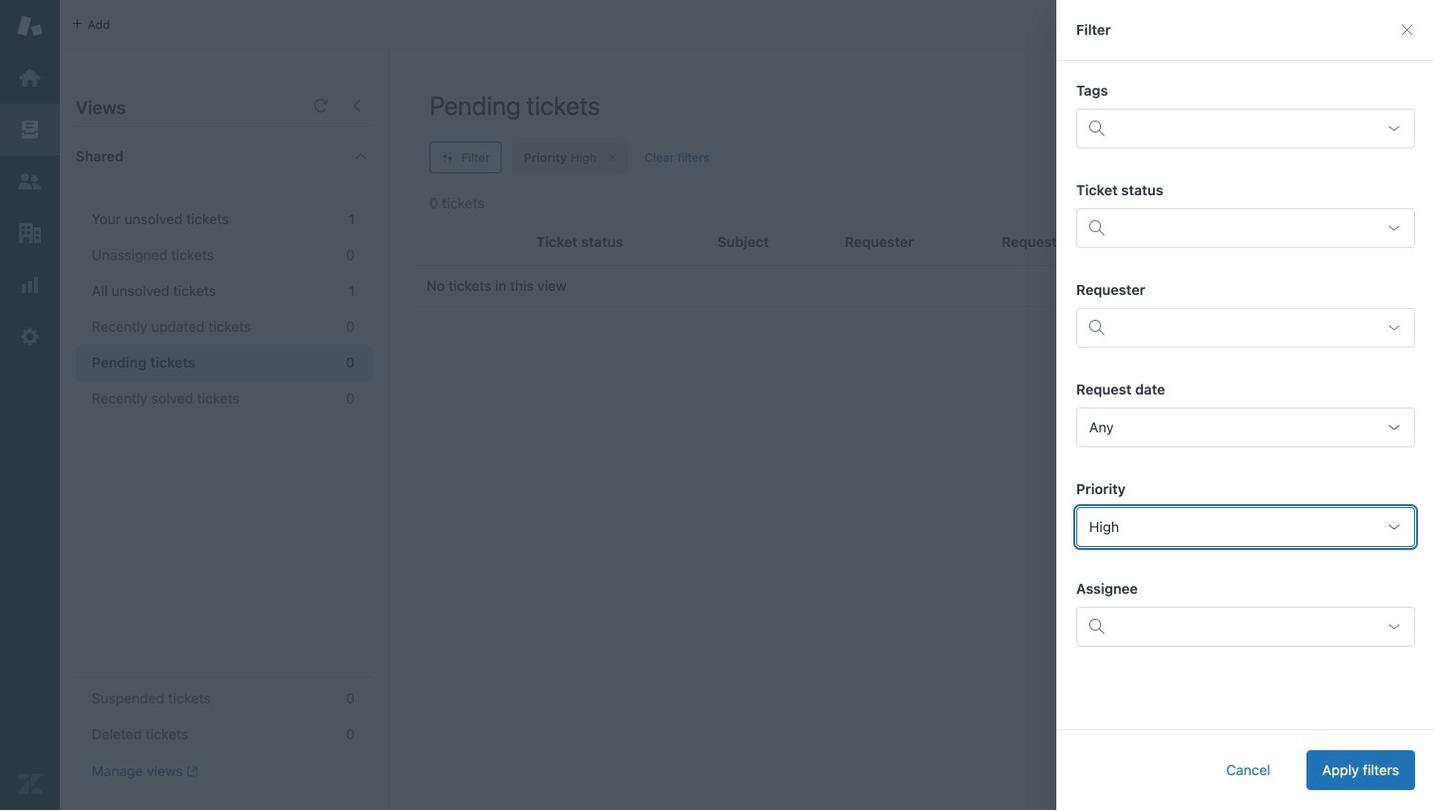 Task type: locate. For each thing, give the bounding box(es) containing it.
reporting image
[[17, 272, 43, 298]]

hide panel views image
[[349, 98, 365, 114]]

customers image
[[17, 168, 43, 194]]

heading
[[60, 127, 389, 186]]

None field
[[1115, 113, 1372, 145], [1076, 408, 1415, 448], [1076, 507, 1415, 547], [1115, 113, 1372, 145], [1076, 408, 1415, 448], [1076, 507, 1415, 547]]

get started image
[[17, 65, 43, 91]]

dialog
[[1056, 0, 1435, 810]]

zendesk support image
[[17, 13, 43, 39]]

main element
[[0, 0, 60, 810]]



Task type: describe. For each thing, give the bounding box(es) containing it.
organizations image
[[17, 220, 43, 246]]

refresh views pane image
[[313, 98, 329, 114]]

close drawer image
[[1399, 22, 1415, 38]]

views image
[[17, 117, 43, 143]]

zendesk image
[[17, 771, 43, 797]]

opens in a new tab image
[[183, 766, 198, 778]]

remove image
[[607, 151, 619, 163]]

admin image
[[17, 324, 43, 350]]



